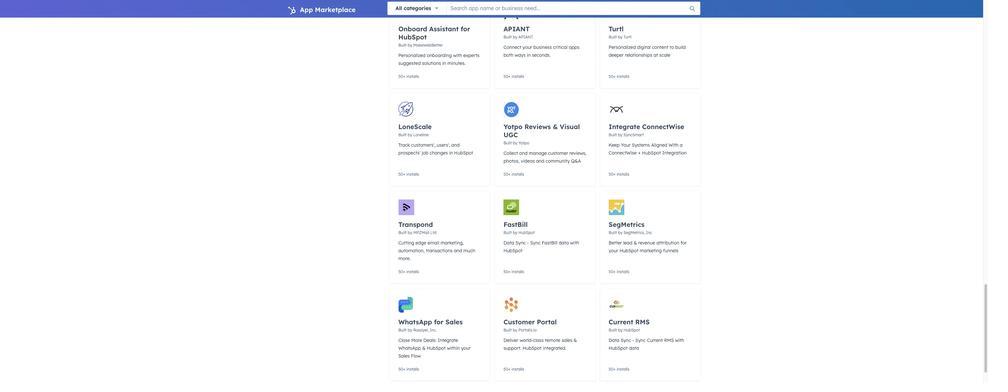Task type: describe. For each thing, give the bounding box(es) containing it.
data for fastbill
[[504, 240, 515, 246]]

data sync - sync current rms with hubspot data
[[609, 338, 685, 351]]

data sync - sync fastbill data with hubspot
[[504, 240, 580, 254]]

50 + installs for segmetrics
[[609, 269, 630, 274]]

portalis.io
[[519, 328, 537, 333]]

minutes.
[[448, 60, 466, 66]]

your inside close more deals: integrate whatsapp & hubspot within your sales flow
[[461, 345, 471, 351]]

+ for fastbill
[[509, 269, 511, 274]]

by inside current rms built by hubspot
[[619, 328, 623, 333]]

connect
[[504, 44, 522, 50]]

solutions
[[422, 60, 441, 66]]

hubspot inside current rms built by hubspot
[[624, 328, 640, 333]]

ltd
[[431, 230, 437, 235]]

50 for fastbill
[[504, 269, 509, 274]]

cutting
[[399, 240, 415, 246]]

within
[[447, 345, 460, 351]]

class
[[534, 338, 544, 343]]

50 + installs for apiant
[[504, 74, 525, 79]]

in for apiant
[[527, 52, 531, 58]]

your
[[621, 142, 631, 148]]

funnels
[[664, 248, 679, 254]]

better lead & revenue attribution for your hubspot marketing funnels
[[609, 240, 687, 254]]

50 for current rms
[[609, 367, 614, 372]]

sales
[[562, 338, 573, 343]]

segmetrics
[[609, 220, 645, 229]]

for inside onboard assistant for hubspot built by makewebbetter
[[461, 25, 471, 33]]

by inside lonescale built by loneline
[[408, 132, 413, 137]]

50 + installs for whatsapp for sales
[[399, 367, 419, 372]]

onboard assistant for hubspot built by makewebbetter
[[399, 25, 471, 48]]

for inside better lead & revenue attribution for your hubspot marketing funnels
[[681, 240, 687, 246]]

flow
[[411, 353, 421, 359]]

+ for segmetrics
[[614, 269, 616, 274]]

all categories
[[396, 5, 432, 11]]

with for current
[[676, 338, 685, 343]]

fastbill built by hubspot
[[504, 220, 535, 235]]

in inside "personalized onboarding with experts suggested solutions in minutes."
[[443, 60, 447, 66]]

collect
[[504, 150, 518, 156]]

marketing
[[640, 248, 662, 254]]

seconds.
[[532, 52, 551, 58]]

built inside lonescale built by loneline
[[399, 132, 407, 137]]

categories
[[404, 5, 432, 11]]

hubspot inside data sync - sync fastbill data with hubspot
[[504, 248, 523, 254]]

hubspot inside close more deals: integrate whatsapp & hubspot within your sales flow
[[427, 345, 446, 351]]

installs for segmetrics
[[617, 269, 630, 274]]

current rms built by hubspot
[[609, 318, 650, 333]]

segmetrics built by segmetrics, inc
[[609, 220, 653, 235]]

+ for current rms
[[614, 367, 616, 372]]

by inside yotpo reviews & visual ugc built by yotpo
[[513, 141, 518, 145]]

better
[[609, 240, 622, 246]]

hubspot inside deliver world-class remote sales & support. hubspot integrated.
[[523, 345, 542, 351]]

q&a
[[572, 158, 581, 164]]

built inside segmetrics built by segmetrics, inc
[[609, 230, 617, 235]]

0 vertical spatial turtl
[[609, 25, 624, 33]]

at
[[654, 52, 659, 58]]

segmetrics,
[[624, 230, 646, 235]]

edge
[[416, 240, 427, 246]]

connectwise inside integrate connectwise built by syncsmart
[[643, 123, 685, 131]]

turtl built by turtl
[[609, 25, 632, 39]]

inc
[[647, 230, 653, 235]]

critical
[[554, 44, 568, 50]]

portal
[[537, 318, 557, 326]]

job
[[422, 150, 429, 156]]

+ for yotpo reviews & visual ugc
[[509, 172, 511, 177]]

track customers', users', and prospects' job changes in hubspot
[[399, 142, 474, 156]]

1 vertical spatial apiant
[[519, 35, 534, 39]]

customer
[[548, 150, 569, 156]]

deals:
[[424, 338, 437, 343]]

business
[[534, 44, 552, 50]]

whatsapp for sales built by rasayel, inc.
[[399, 318, 463, 333]]

cutting edge email marketing, automation, transactions and much more.
[[399, 240, 476, 262]]

ways
[[515, 52, 526, 58]]

connect your business critical apps both ways in seconds.
[[504, 44, 580, 58]]

- for fastbill
[[528, 240, 529, 246]]

by inside the apiant built by apiant
[[513, 35, 518, 39]]

aligned
[[652, 142, 668, 148]]

onboard
[[399, 25, 428, 33]]

deeper
[[609, 52, 624, 58]]

lead
[[624, 240, 633, 246]]

onboarding
[[427, 53, 452, 58]]

whatsapp inside close more deals: integrate whatsapp & hubspot within your sales flow
[[399, 345, 421, 351]]

marketplace
[[315, 6, 356, 14]]

50 for customer portal
[[504, 367, 509, 372]]

remote
[[545, 338, 561, 343]]

transpond built by mpzmail ltd
[[399, 220, 437, 235]]

integrate inside close more deals: integrate whatsapp & hubspot within your sales flow
[[438, 338, 458, 343]]

installs for turtl
[[617, 74, 630, 79]]

installs for fastbill
[[512, 269, 525, 274]]

Search app name or business need... search field
[[447, 2, 701, 15]]

and inside track customers', users', and prospects' job changes in hubspot
[[452, 142, 460, 148]]

and inside cutting edge email marketing, automation, transactions and much more.
[[454, 248, 462, 254]]

rasayel,
[[414, 328, 429, 333]]

installs for transpond
[[407, 269, 419, 274]]

built inside turtl built by turtl
[[609, 35, 617, 39]]

by inside onboard assistant for hubspot built by makewebbetter
[[408, 43, 413, 48]]

all
[[396, 5, 402, 11]]

rms inside current rms built by hubspot
[[636, 318, 650, 326]]

systems
[[632, 142, 650, 148]]

integrate connectwise built by syncsmart
[[609, 123, 685, 137]]

a
[[680, 142, 683, 148]]

built inside onboard assistant for hubspot built by makewebbetter
[[399, 43, 407, 48]]

changes
[[430, 150, 448, 156]]

keep your systems aligned with a connectwise + hubspot integration
[[609, 142, 687, 156]]

by inside turtl built by turtl
[[619, 35, 623, 39]]

installs for current rms
[[617, 367, 630, 372]]

digital
[[638, 44, 651, 50]]

all categories button
[[388, 2, 447, 15]]

integration
[[663, 150, 687, 156]]

personalized onboarding with experts suggested solutions in minutes.
[[399, 53, 480, 66]]

installs for yotpo reviews & visual ugc
[[512, 172, 525, 177]]

apiant built by apiant
[[504, 25, 534, 39]]

by inside customer portal built by portalis.io
[[513, 328, 518, 333]]

yotpo reviews & visual ugc built by yotpo
[[504, 123, 580, 145]]

track
[[399, 142, 410, 148]]

rms inside data sync - sync current rms with hubspot data
[[665, 338, 674, 343]]

both
[[504, 52, 514, 58]]

inc.
[[430, 328, 437, 333]]

hubspot inside track customers', users', and prospects' job changes in hubspot
[[455, 150, 474, 156]]

50 for transpond
[[399, 269, 403, 274]]



Task type: vqa. For each thing, say whether or not it's contained in the screenshot.


Task type: locate. For each thing, give the bounding box(es) containing it.
marketing,
[[441, 240, 464, 246]]

customers',
[[411, 142, 436, 148]]

lonescale
[[399, 123, 432, 131]]

1 horizontal spatial sales
[[446, 318, 463, 326]]

- for current
[[633, 338, 635, 343]]

app marketplace
[[300, 6, 356, 14]]

2 whatsapp from the top
[[399, 345, 421, 351]]

yotpo
[[504, 123, 523, 131], [519, 141, 530, 145]]

1 vertical spatial data
[[609, 338, 620, 343]]

close more deals: integrate whatsapp & hubspot within your sales flow
[[399, 338, 471, 359]]

data down fastbill built by hubspot
[[504, 240, 515, 246]]

+ for onboard assistant for hubspot
[[403, 74, 406, 79]]

by
[[513, 35, 518, 39], [619, 35, 623, 39], [408, 43, 413, 48], [408, 132, 413, 137], [619, 132, 623, 137], [513, 141, 518, 145], [408, 230, 413, 235], [513, 230, 518, 235], [619, 230, 623, 235], [408, 328, 413, 333], [513, 328, 518, 333], [619, 328, 623, 333]]

built inside yotpo reviews & visual ugc built by yotpo
[[504, 141, 512, 145]]

with
[[453, 53, 462, 58], [571, 240, 580, 246], [676, 338, 685, 343]]

1 horizontal spatial with
[[571, 240, 580, 246]]

1 horizontal spatial personalized
[[609, 44, 636, 50]]

hubspot up data sync - sync current rms with hubspot data
[[624, 328, 640, 333]]

integrated.
[[543, 345, 567, 351]]

to
[[670, 44, 675, 50]]

built inside the apiant built by apiant
[[504, 35, 512, 39]]

installs for apiant
[[512, 74, 525, 79]]

prospects'
[[399, 150, 421, 156]]

hubspot down the lead
[[620, 248, 639, 254]]

1 horizontal spatial integrate
[[609, 123, 641, 131]]

2 vertical spatial your
[[461, 345, 471, 351]]

0 horizontal spatial rms
[[636, 318, 650, 326]]

content
[[652, 44, 669, 50]]

customer portal built by portalis.io
[[504, 318, 557, 333]]

2 horizontal spatial with
[[676, 338, 685, 343]]

with inside data sync - sync current rms with hubspot data
[[676, 338, 685, 343]]

data down current rms built by hubspot
[[609, 338, 620, 343]]

build
[[676, 44, 686, 50]]

integrate inside integrate connectwise built by syncsmart
[[609, 123, 641, 131]]

1 vertical spatial rms
[[665, 338, 674, 343]]

integrate up within
[[438, 338, 458, 343]]

collect and manage customer reviews, photos, videos and community q&a
[[504, 150, 587, 164]]

by up data sync - sync current rms with hubspot data
[[619, 328, 623, 333]]

personalized digital content to build deeper relationships at scale
[[609, 44, 686, 58]]

+ inside keep your systems aligned with a connectwise + hubspot integration
[[639, 150, 641, 156]]

whatsapp inside whatsapp for sales built by rasayel, inc.
[[399, 318, 432, 326]]

attribution
[[657, 240, 680, 246]]

2 horizontal spatial for
[[681, 240, 687, 246]]

hubspot right changes
[[455, 150, 474, 156]]

2 vertical spatial for
[[434, 318, 444, 326]]

50 for lonescale
[[399, 172, 403, 177]]

built inside fastbill built by hubspot
[[504, 230, 512, 235]]

+ for customer portal
[[509, 367, 511, 372]]

fastbill inside fastbill built by hubspot
[[504, 220, 528, 229]]

hubspot up data sync - sync fastbill data with hubspot
[[519, 230, 535, 235]]

connectwise up aligned
[[643, 123, 685, 131]]

installs for onboard assistant for hubspot
[[407, 74, 419, 79]]

1 horizontal spatial fastbill
[[542, 240, 558, 246]]

0 horizontal spatial for
[[434, 318, 444, 326]]

integrate up syncsmart
[[609, 123, 641, 131]]

built inside whatsapp for sales built by rasayel, inc.
[[399, 328, 407, 333]]

& left visual
[[553, 123, 558, 131]]

hubspot down aligned
[[642, 150, 662, 156]]

+ for lonescale
[[403, 172, 406, 177]]

by down segmetrics
[[619, 230, 623, 235]]

and up videos
[[520, 150, 528, 156]]

50 for integrate connectwise
[[609, 172, 614, 177]]

- down fastbill built by hubspot
[[528, 240, 529, 246]]

1 vertical spatial data
[[629, 345, 640, 351]]

1 horizontal spatial data
[[609, 338, 620, 343]]

& inside deliver world-class remote sales & support. hubspot integrated.
[[574, 338, 577, 343]]

0 horizontal spatial connectwise
[[609, 150, 637, 156]]

+ for transpond
[[403, 269, 406, 274]]

fastbill inside data sync - sync fastbill data with hubspot
[[542, 240, 558, 246]]

& right the lead
[[634, 240, 637, 246]]

more.
[[399, 256, 411, 262]]

1 vertical spatial sales
[[399, 353, 410, 359]]

rms
[[636, 318, 650, 326], [665, 338, 674, 343]]

reviews
[[525, 123, 551, 131]]

0 horizontal spatial personalized
[[399, 53, 426, 58]]

1 vertical spatial connectwise
[[609, 150, 637, 156]]

for up the inc.
[[434, 318, 444, 326]]

1 horizontal spatial rms
[[665, 338, 674, 343]]

by left rasayel,
[[408, 328, 413, 333]]

1 horizontal spatial for
[[461, 25, 471, 33]]

0 vertical spatial data
[[559, 240, 569, 246]]

1 whatsapp from the top
[[399, 318, 432, 326]]

0 horizontal spatial integrate
[[438, 338, 458, 343]]

yotpo up manage
[[519, 141, 530, 145]]

0 horizontal spatial current
[[609, 318, 634, 326]]

50 for apiant
[[504, 74, 509, 79]]

much
[[464, 248, 476, 254]]

hubspot down deals:
[[427, 345, 446, 351]]

+ for whatsapp for sales
[[403, 367, 406, 372]]

0 vertical spatial whatsapp
[[399, 318, 432, 326]]

0 vertical spatial with
[[453, 53, 462, 58]]

& down deals:
[[423, 345, 426, 351]]

revenue
[[639, 240, 656, 246]]

50 for yotpo reviews & visual ugc
[[504, 172, 509, 177]]

data
[[559, 240, 569, 246], [629, 345, 640, 351]]

your
[[523, 44, 533, 50], [609, 248, 619, 254], [461, 345, 471, 351]]

hubspot inside better lead & revenue attribution for your hubspot marketing funnels
[[620, 248, 639, 254]]

current
[[609, 318, 634, 326], [647, 338, 663, 343]]

data inside data sync - sync fastbill data with hubspot
[[504, 240, 515, 246]]

by inside transpond built by mpzmail ltd
[[408, 230, 413, 235]]

hubspot down fastbill built by hubspot
[[504, 248, 523, 254]]

2 horizontal spatial your
[[609, 248, 619, 254]]

reviews,
[[570, 150, 587, 156]]

50 + installs for customer portal
[[504, 367, 525, 372]]

hubspot inside keep your systems aligned with a connectwise + hubspot integration
[[642, 150, 662, 156]]

personalized up the deeper
[[609, 44, 636, 50]]

experts
[[464, 53, 480, 58]]

community
[[546, 158, 570, 164]]

hubspot inside fastbill built by hubspot
[[519, 230, 535, 235]]

0 horizontal spatial with
[[453, 53, 462, 58]]

0 horizontal spatial in
[[443, 60, 447, 66]]

turtl up "relationships"
[[624, 35, 632, 39]]

with
[[669, 142, 679, 148]]

and right users',
[[452, 142, 460, 148]]

by inside fastbill built by hubspot
[[513, 230, 518, 235]]

in right ways
[[527, 52, 531, 58]]

connectwise inside keep your systems aligned with a connectwise + hubspot integration
[[609, 150, 637, 156]]

with inside "personalized onboarding with experts suggested solutions in minutes."
[[453, 53, 462, 58]]

connectwise
[[643, 123, 685, 131], [609, 150, 637, 156]]

whatsapp down close
[[399, 345, 421, 351]]

personalized
[[609, 44, 636, 50], [399, 53, 426, 58]]

keep
[[609, 142, 620, 148]]

by down customer
[[513, 328, 518, 333]]

hubspot down world-
[[523, 345, 542, 351]]

in down users',
[[449, 150, 453, 156]]

0 vertical spatial -
[[528, 240, 529, 246]]

visual
[[560, 123, 580, 131]]

by up data sync - sync fastbill data with hubspot
[[513, 230, 518, 235]]

by down transpond
[[408, 230, 413, 235]]

data inside data sync - sync current rms with hubspot data
[[609, 338, 620, 343]]

+ for turtl
[[614, 74, 616, 79]]

installs for customer portal
[[512, 367, 525, 372]]

0 horizontal spatial data
[[559, 240, 569, 246]]

data inside data sync - sync fastbill data with hubspot
[[559, 240, 569, 246]]

apiant
[[504, 25, 530, 33], [519, 35, 534, 39]]

personalized inside 'personalized digital content to build deeper relationships at scale'
[[609, 44, 636, 50]]

loneline
[[414, 132, 429, 137]]

support.
[[504, 345, 522, 351]]

0 vertical spatial data
[[504, 240, 515, 246]]

1 vertical spatial for
[[681, 240, 687, 246]]

built inside current rms built by hubspot
[[609, 328, 617, 333]]

transpond
[[399, 220, 433, 229]]

mpzmail
[[414, 230, 430, 235]]

by inside integrate connectwise built by syncsmart
[[619, 132, 623, 137]]

0 horizontal spatial your
[[461, 345, 471, 351]]

for
[[461, 25, 471, 33], [681, 240, 687, 246], [434, 318, 444, 326]]

with inside data sync - sync fastbill data with hubspot
[[571, 240, 580, 246]]

whatsapp
[[399, 318, 432, 326], [399, 345, 421, 351]]

1 vertical spatial in
[[443, 60, 447, 66]]

whatsapp up rasayel,
[[399, 318, 432, 326]]

data inside data sync - sync current rms with hubspot data
[[629, 345, 640, 351]]

by up connect
[[513, 35, 518, 39]]

by inside whatsapp for sales built by rasayel, inc.
[[408, 328, 413, 333]]

videos
[[521, 158, 535, 164]]

hubspot inside data sync - sync current rms with hubspot data
[[609, 345, 628, 351]]

sales inside close more deals: integrate whatsapp & hubspot within your sales flow
[[399, 353, 410, 359]]

1 vertical spatial integrate
[[438, 338, 458, 343]]

50 + installs for integrate connectwise
[[609, 172, 630, 177]]

- down current rms built by hubspot
[[633, 338, 635, 343]]

users',
[[437, 142, 450, 148]]

integrate
[[609, 123, 641, 131], [438, 338, 458, 343]]

1 vertical spatial your
[[609, 248, 619, 254]]

50 + installs for current rms
[[609, 367, 630, 372]]

1 vertical spatial current
[[647, 338, 663, 343]]

installs for whatsapp for sales
[[407, 367, 419, 372]]

personalized for turtl
[[609, 44, 636, 50]]

1 vertical spatial with
[[571, 240, 580, 246]]

0 vertical spatial rms
[[636, 318, 650, 326]]

built
[[504, 35, 512, 39], [609, 35, 617, 39], [399, 43, 407, 48], [399, 132, 407, 137], [609, 132, 617, 137], [504, 141, 512, 145], [399, 230, 407, 235], [504, 230, 512, 235], [609, 230, 617, 235], [399, 328, 407, 333], [504, 328, 512, 333], [609, 328, 617, 333]]

apps
[[569, 44, 580, 50]]

personalized up suggested
[[399, 53, 426, 58]]

installs for lonescale
[[407, 172, 419, 177]]

+ for apiant
[[509, 74, 511, 79]]

50 for whatsapp for sales
[[399, 367, 403, 372]]

built inside integrate connectwise built by syncsmart
[[609, 132, 617, 137]]

by up the deeper
[[619, 35, 623, 39]]

hubspot up makewebbetter
[[399, 33, 427, 41]]

hubspot down current rms built by hubspot
[[609, 345, 628, 351]]

deliver world-class remote sales & support. hubspot integrated.
[[504, 338, 577, 351]]

your up ways
[[523, 44, 533, 50]]

50 for turtl
[[609, 74, 614, 79]]

current inside data sync - sync current rms with hubspot data
[[647, 338, 663, 343]]

0 vertical spatial your
[[523, 44, 533, 50]]

1 vertical spatial -
[[633, 338, 635, 343]]

world-
[[520, 338, 534, 343]]

in for lonescale
[[449, 150, 453, 156]]

1 horizontal spatial -
[[633, 338, 635, 343]]

photos,
[[504, 158, 520, 164]]

and down manage
[[536, 158, 545, 164]]

relationships
[[626, 52, 653, 58]]

by down lonescale
[[408, 132, 413, 137]]

1 vertical spatial personalized
[[399, 53, 426, 58]]

1 vertical spatial yotpo
[[519, 141, 530, 145]]

your right within
[[461, 345, 471, 351]]

50 for segmetrics
[[609, 269, 614, 274]]

0 vertical spatial integrate
[[609, 123, 641, 131]]

for right assistant
[[461, 25, 471, 33]]

0 vertical spatial in
[[527, 52, 531, 58]]

your inside better lead & revenue attribution for your hubspot marketing funnels
[[609, 248, 619, 254]]

1 vertical spatial turtl
[[624, 35, 632, 39]]

fastbill
[[504, 220, 528, 229], [542, 240, 558, 246]]

0 vertical spatial connectwise
[[643, 123, 685, 131]]

0 vertical spatial apiant
[[504, 25, 530, 33]]

sales inside whatsapp for sales built by rasayel, inc.
[[446, 318, 463, 326]]

0 vertical spatial yotpo
[[504, 123, 523, 131]]

personalized inside "personalized onboarding with experts suggested solutions in minutes."
[[399, 53, 426, 58]]

installs for integrate connectwise
[[617, 172, 630, 177]]

customer
[[504, 318, 535, 326]]

and down marketing, on the bottom of page
[[454, 248, 462, 254]]

0 horizontal spatial sales
[[399, 353, 410, 359]]

1 horizontal spatial your
[[523, 44, 533, 50]]

- inside data sync - sync fastbill data with hubspot
[[528, 240, 529, 246]]

- inside data sync - sync current rms with hubspot data
[[633, 338, 635, 343]]

personalized for hubspot
[[399, 53, 426, 58]]

hubspot inside onboard assistant for hubspot built by makewebbetter
[[399, 33, 427, 41]]

50 + installs for fastbill
[[504, 269, 525, 274]]

app
[[300, 6, 313, 14]]

transactions
[[426, 248, 453, 254]]

50 + installs
[[399, 74, 419, 79], [504, 74, 525, 79], [609, 74, 630, 79], [399, 172, 419, 177], [504, 172, 525, 177], [609, 172, 630, 177], [399, 269, 419, 274], [504, 269, 525, 274], [609, 269, 630, 274], [399, 367, 419, 372], [504, 367, 525, 372], [609, 367, 630, 372]]

lonescale built by loneline
[[399, 123, 432, 137]]

in down onboarding
[[443, 60, 447, 66]]

for right 'attribution'
[[681, 240, 687, 246]]

email
[[428, 240, 440, 246]]

assistant
[[430, 25, 459, 33]]

& inside better lead & revenue attribution for your hubspot marketing funnels
[[634, 240, 637, 246]]

by down ugc
[[513, 141, 518, 145]]

2 vertical spatial in
[[449, 150, 453, 156]]

50 + installs for lonescale
[[399, 172, 419, 177]]

1 horizontal spatial data
[[629, 345, 640, 351]]

sales
[[446, 318, 463, 326], [399, 353, 410, 359]]

close
[[399, 338, 410, 343]]

0 horizontal spatial fastbill
[[504, 220, 528, 229]]

built inside transpond built by mpzmail ltd
[[399, 230, 407, 235]]

+ for integrate connectwise
[[614, 172, 616, 177]]

50 + installs for onboard assistant for hubspot
[[399, 74, 419, 79]]

0 vertical spatial fastbill
[[504, 220, 528, 229]]

50 for onboard assistant for hubspot
[[399, 74, 403, 79]]

makewebbetter
[[414, 43, 443, 48]]

1 vertical spatial whatsapp
[[399, 345, 421, 351]]

data for current
[[609, 338, 620, 343]]

-
[[528, 240, 529, 246], [633, 338, 635, 343]]

for inside whatsapp for sales built by rasayel, inc.
[[434, 318, 444, 326]]

& right sales
[[574, 338, 577, 343]]

yotpo left reviews
[[504, 123, 523, 131]]

0 vertical spatial personalized
[[609, 44, 636, 50]]

50 + installs for yotpo reviews & visual ugc
[[504, 172, 525, 177]]

& inside yotpo reviews & visual ugc built by yotpo
[[553, 123, 558, 131]]

sales left flow
[[399, 353, 410, 359]]

your inside connect your business critical apps both ways in seconds.
[[523, 44, 533, 50]]

deliver
[[504, 338, 519, 343]]

built inside customer portal built by portalis.io
[[504, 328, 512, 333]]

2 horizontal spatial in
[[527, 52, 531, 58]]

by down onboard
[[408, 43, 413, 48]]

current inside current rms built by hubspot
[[609, 318, 634, 326]]

50 + installs for turtl
[[609, 74, 630, 79]]

1 vertical spatial fastbill
[[542, 240, 558, 246]]

ugc
[[504, 131, 518, 139]]

0 horizontal spatial data
[[504, 240, 515, 246]]

1 horizontal spatial current
[[647, 338, 663, 343]]

in inside track customers', users', and prospects' job changes in hubspot
[[449, 150, 453, 156]]

syncsmart
[[624, 132, 644, 137]]

connectwise down your
[[609, 150, 637, 156]]

1 horizontal spatial connectwise
[[643, 123, 685, 131]]

scale
[[660, 52, 671, 58]]

your down better
[[609, 248, 619, 254]]

sales up within
[[446, 318, 463, 326]]

manage
[[529, 150, 547, 156]]

50 + installs for transpond
[[399, 269, 419, 274]]

sync
[[516, 240, 526, 246], [531, 240, 541, 246], [621, 338, 631, 343], [636, 338, 646, 343]]

1 horizontal spatial in
[[449, 150, 453, 156]]

in inside connect your business critical apps both ways in seconds.
[[527, 52, 531, 58]]

0 horizontal spatial -
[[528, 240, 529, 246]]

2 vertical spatial with
[[676, 338, 685, 343]]

0 vertical spatial for
[[461, 25, 471, 33]]

0 vertical spatial current
[[609, 318, 634, 326]]

0 vertical spatial sales
[[446, 318, 463, 326]]

by up your
[[619, 132, 623, 137]]

with for fastbill
[[571, 240, 580, 246]]

by inside segmetrics built by segmetrics, inc
[[619, 230, 623, 235]]

turtl up the deeper
[[609, 25, 624, 33]]

& inside close more deals: integrate whatsapp & hubspot within your sales flow
[[423, 345, 426, 351]]



